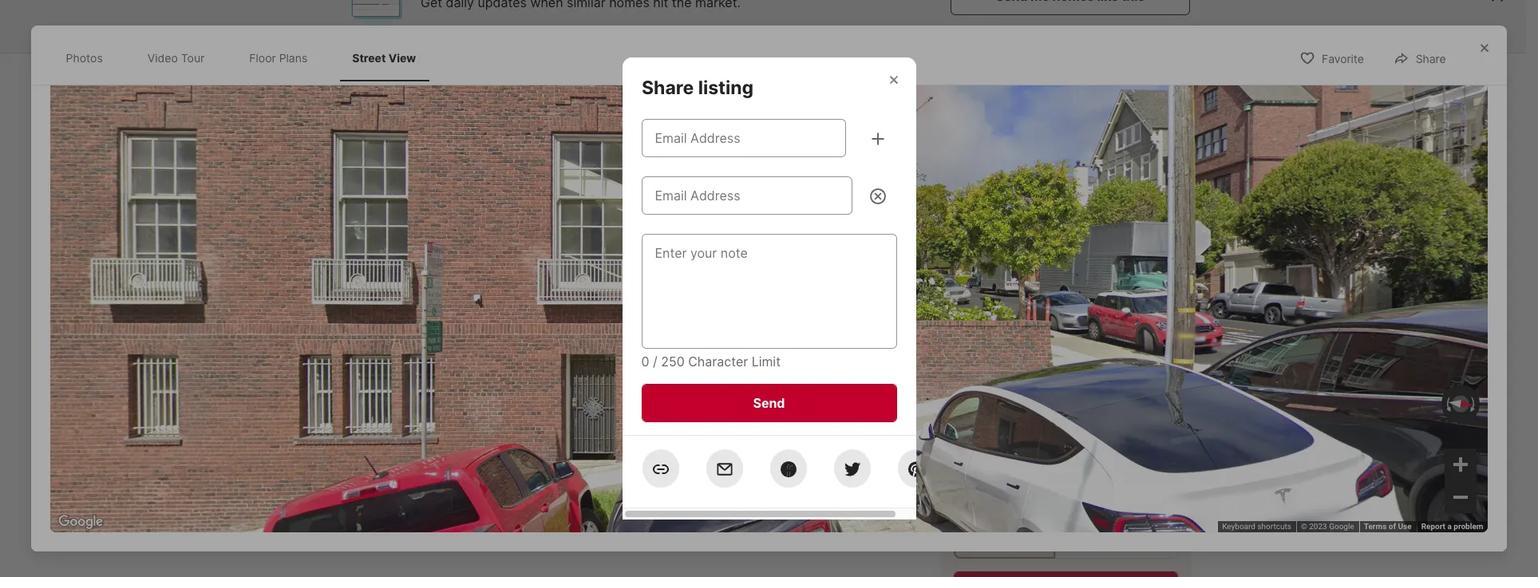 Task type: vqa. For each thing, say whether or not it's contained in the screenshot.
the to within "to access home reports and get notifications for homes selling nearby that may affect your estimate."
no



Task type: locate. For each thing, give the bounding box(es) containing it.
baths
[[629, 498, 663, 514]]

0 horizontal spatial street
[[352, 51, 386, 65]]

view
[[389, 51, 416, 65], [623, 351, 650, 364]]

0 horizontal spatial floor plans
[[249, 51, 308, 65]]

photos tab
[[53, 38, 116, 78]]

in
[[992, 535, 1002, 546]]

pacific
[[370, 437, 412, 453]]

1 horizontal spatial ,
[[531, 437, 534, 453]]

shortcuts
[[1258, 522, 1292, 531]]

1 horizontal spatial share button
[[1380, 42, 1460, 74]]

favorite inside share listing dialog
[[1322, 52, 1364, 66]]

overview
[[449, 69, 501, 82]]

©
[[1301, 522, 1308, 531]]

-
[[406, 408, 411, 421]]

oct down the "with"
[[970, 444, 991, 456]]

floor plans inside button
[[472, 351, 531, 364]]

a right report
[[1448, 522, 1452, 531]]

for sale - active
[[350, 408, 454, 421]]

share listing dialog containing photos
[[31, 26, 1508, 552]]

0 vertical spatial street
[[352, 51, 386, 65]]

plans inside floor plans button
[[502, 351, 531, 364]]

google image
[[54, 512, 107, 533]]

tour
[[181, 51, 205, 65], [954, 419, 983, 435], [965, 535, 990, 546], [1066, 535, 1091, 546]]

1 horizontal spatial plans
[[502, 351, 531, 364]]

street view up the feed link
[[352, 51, 416, 65]]

street view
[[352, 51, 416, 65], [587, 351, 650, 364]]

0 vertical spatial floor plans
[[249, 51, 308, 65]]

overview tab
[[431, 57, 519, 95]]

street view tab
[[340, 38, 429, 78]]

1 vertical spatial view
[[623, 351, 650, 364]]

video inside tab
[[148, 51, 178, 65]]

beds
[[560, 498, 591, 514]]

tour for tour in person
[[965, 535, 990, 546]]

x-
[[1061, 68, 1073, 82]]

0 vertical spatial favorite
[[1322, 52, 1364, 66]]

1 horizontal spatial favorite button
[[1286, 42, 1378, 74]]

favorite
[[1322, 52, 1364, 66], [964, 68, 1006, 82]]

feed
[[386, 69, 412, 82]]

street view inside street view button
[[587, 351, 650, 364]]

view inside button
[[623, 351, 650, 364]]

0 horizontal spatial street view
[[352, 51, 416, 65]]

feed link
[[354, 66, 412, 85]]

get
[[425, 500, 444, 514]]

6.5 baths
[[629, 474, 663, 514]]

francisco
[[472, 437, 531, 453]]

floor plans inside tab
[[249, 51, 308, 65]]

video
[[1110, 535, 1137, 546]]

250
[[661, 354, 685, 370]]

photos
[[66, 51, 103, 65]]

plans inside the "floor plans" tab
[[279, 51, 308, 65]]

street up the feed link
[[352, 51, 386, 65]]

out
[[1073, 68, 1092, 82]]

2 email address text field from the top
[[655, 186, 839, 205]]

1 horizontal spatial view
[[623, 351, 650, 364]]

photos
[[1127, 351, 1165, 364]]

2023
[[1310, 522, 1328, 531]]

video up for sale - active
[[384, 351, 416, 364]]

share listing element
[[642, 57, 773, 100]]

1 horizontal spatial oct
[[1040, 444, 1061, 456]]

, left san
[[439, 437, 443, 453]]

street view button
[[551, 342, 664, 374]]

x-out
[[1061, 68, 1092, 82]]

0 horizontal spatial oct
[[970, 444, 991, 456]]

a
[[1016, 419, 1023, 435], [1448, 522, 1452, 531]]

video inside button
[[384, 351, 416, 364]]

0 horizontal spatial view
[[389, 51, 416, 65]]

2 horizontal spatial share
[[1416, 52, 1446, 66]]

tour inside tab
[[181, 51, 205, 65]]

oct inside oct 27 friday
[[1110, 444, 1131, 456]]

1 vertical spatial a
[[1448, 522, 1452, 531]]

send
[[753, 395, 785, 411]]

, left ca
[[531, 437, 534, 453]]

keyboard
[[1223, 522, 1256, 531]]

problem
[[1454, 522, 1484, 531]]

3015 pacific ave , san francisco , ca 94115
[[335, 437, 595, 453]]

street inside street view button
[[587, 351, 620, 364]]

video tour
[[148, 51, 205, 65]]

0 horizontal spatial video
[[148, 51, 178, 65]]

0 horizontal spatial ,
[[439, 437, 443, 453]]

1 horizontal spatial floor plans
[[472, 351, 531, 364]]

favorite button
[[1286, 42, 1378, 74], [928, 58, 1019, 91]]

0 vertical spatial email address text field
[[655, 129, 832, 148]]

Enter your note text field
[[655, 244, 883, 339]]

1 vertical spatial video
[[384, 351, 416, 364]]

floor inside the "floor plans" tab
[[249, 51, 276, 65]]

est.
[[335, 500, 355, 514]]

0 vertical spatial plans
[[279, 51, 308, 65]]

video right photos
[[148, 51, 178, 65]]

oct
[[970, 444, 991, 456], [1040, 444, 1061, 456], [1110, 444, 1131, 456]]

tab
[[769, 57, 847, 95]]

0 horizontal spatial favorite button
[[928, 58, 1019, 91]]

view up feed
[[389, 51, 416, 65]]

None button
[[964, 438, 1028, 507], [1034, 439, 1098, 506], [1105, 439, 1169, 506], [964, 438, 1028, 507], [1034, 439, 1098, 506], [1105, 439, 1169, 506]]

1 vertical spatial street view
[[587, 351, 650, 364]]

1 horizontal spatial street
[[587, 351, 620, 364]]

0
[[642, 354, 650, 370]]

street left '0'
[[587, 351, 620, 364]]

$8,500,000 est. $61,940 /mo get pre-approved
[[335, 474, 522, 514]]

tab list
[[50, 35, 445, 81], [335, 53, 860, 95]]

list box
[[954, 523, 1179, 559]]

tour for tour via video chat
[[1066, 535, 1091, 546]]

1 vertical spatial email address text field
[[655, 186, 839, 205]]

video
[[148, 51, 178, 65], [384, 351, 416, 364]]

/
[[653, 354, 658, 370]]

limit
[[752, 354, 781, 370]]

oct down agent
[[1110, 444, 1131, 456]]

property
[[538, 69, 584, 82]]

oct inside 'oct 25 wednesday'
[[970, 444, 991, 456]]

for
[[350, 408, 372, 421]]

redfin
[[1026, 419, 1067, 435]]

a right the "with"
[[1016, 419, 1023, 435]]

7,405
[[705, 474, 756, 496]]

1 oct from the left
[[970, 444, 991, 456]]

floor
[[249, 51, 276, 65], [472, 351, 499, 364]]

3015 pacific ave, san francisco, ca 94115 image
[[335, 98, 935, 387], [941, 98, 1191, 239], [941, 246, 1191, 387]]

1 horizontal spatial floor
[[472, 351, 499, 364]]

oct inside oct 26 thursday
[[1040, 444, 1061, 456]]

sale
[[659, 69, 681, 82]]

keyboard shortcuts button
[[1223, 521, 1292, 533]]

oct 26 thursday
[[1040, 444, 1084, 499]]

google
[[1330, 522, 1355, 531]]

1 vertical spatial street
[[587, 351, 620, 364]]

7,405 sq ft
[[705, 474, 756, 514]]

0 horizontal spatial plans
[[279, 51, 308, 65]]

0 vertical spatial floor
[[249, 51, 276, 65]]

share listing dialog
[[31, 26, 1508, 552], [622, 57, 935, 520]]

san
[[446, 437, 469, 453]]

of
[[1389, 522, 1397, 531]]

1 vertical spatial favorite
[[964, 68, 1006, 82]]

keyboard shortcuts
[[1223, 522, 1292, 531]]

3 oct from the left
[[1110, 444, 1131, 456]]

oct for 25
[[970, 444, 991, 456]]

floor inside floor plans button
[[472, 351, 499, 364]]

0 horizontal spatial a
[[1016, 419, 1023, 435]]

person
[[1004, 535, 1040, 546]]

2 oct from the left
[[1040, 444, 1061, 456]]

share listing
[[642, 77, 753, 99]]

1 vertical spatial floor plans
[[472, 351, 531, 364]]

$61,940
[[358, 500, 401, 514]]

0 horizontal spatial floor
[[249, 51, 276, 65]]

1 vertical spatial plans
[[502, 351, 531, 364]]

1 vertical spatial floor
[[472, 351, 499, 364]]

street view left the "/"
[[587, 351, 650, 364]]

report a problem
[[1422, 522, 1484, 531]]

share button
[[1380, 42, 1460, 74], [1112, 58, 1191, 91]]

0 vertical spatial street view
[[352, 51, 416, 65]]

floor plans
[[249, 51, 308, 65], [472, 351, 531, 364]]

1 horizontal spatial street view
[[587, 351, 650, 364]]

$8,500,000
[[335, 474, 444, 496]]

Email Address text field
[[655, 129, 832, 148], [655, 186, 839, 205]]

pre-
[[447, 500, 470, 514]]

0 horizontal spatial share
[[642, 77, 694, 99]]

0 vertical spatial a
[[1016, 419, 1023, 435]]

1 horizontal spatial favorite
[[1322, 52, 1364, 66]]

street
[[352, 51, 386, 65], [587, 351, 620, 364]]

1 horizontal spatial a
[[1448, 522, 1452, 531]]

0 vertical spatial video
[[148, 51, 178, 65]]

view left the "/"
[[623, 351, 650, 364]]

1 horizontal spatial video
[[384, 351, 416, 364]]

2 horizontal spatial oct
[[1110, 444, 1131, 456]]

property details tab
[[519, 57, 640, 95]]

0 vertical spatial view
[[389, 51, 416, 65]]

oct down redfin
[[1040, 444, 1061, 456]]

report
[[1422, 522, 1446, 531]]



Task type: describe. For each thing, give the bounding box(es) containing it.
tax
[[695, 69, 711, 82]]

sale
[[375, 408, 403, 421]]

1 horizontal spatial share
[[1148, 68, 1178, 82]]

approved
[[470, 500, 522, 514]]

oct for 26
[[1040, 444, 1061, 456]]

list box containing tour in person
[[954, 523, 1179, 559]]

terms of use
[[1364, 522, 1412, 531]]

99 photos button
[[1074, 342, 1179, 374]]

active
[[414, 408, 454, 421]]

0 / 250 character limit
[[642, 354, 781, 370]]

active link
[[414, 408, 454, 421]]

tour via video chat
[[1066, 535, 1164, 546]]

ca
[[538, 437, 556, 453]]

via
[[1093, 535, 1108, 546]]

with
[[986, 419, 1013, 435]]

character
[[688, 354, 748, 370]]

video button
[[348, 342, 429, 374]]

get pre-approved link
[[425, 500, 522, 514]]

25
[[970, 456, 1007, 491]]

tab list containing feed
[[335, 53, 860, 95]]

99 photos
[[1110, 351, 1165, 364]]

report a problem link
[[1422, 522, 1484, 531]]

tour for tour with a redfin premier agent
[[954, 419, 983, 435]]

ft
[[724, 498, 737, 514]]

favorite button for sale & tax history
[[928, 58, 1019, 91]]

sq
[[705, 498, 721, 514]]

thursday
[[1040, 489, 1084, 499]]

&
[[684, 69, 691, 82]]

sale & tax history tab
[[640, 57, 769, 95]]

94115
[[560, 437, 595, 453]]

6.5
[[629, 474, 658, 496]]

0 horizontal spatial favorite
[[964, 68, 1006, 82]]

/mo
[[401, 500, 422, 514]]

1 email address text field from the top
[[655, 129, 832, 148]]

terms of use link
[[1364, 522, 1412, 531]]

listing
[[698, 77, 753, 99]]

oct for 27
[[1110, 444, 1131, 456]]

x-out button
[[1026, 58, 1105, 91]]

27
[[1110, 456, 1146, 491]]

tab list containing photos
[[50, 35, 445, 81]]

3015
[[335, 437, 367, 453]]

premier
[[1070, 419, 1119, 435]]

0 horizontal spatial share button
[[1112, 58, 1191, 91]]

ave
[[415, 437, 439, 453]]

video for video
[[384, 351, 416, 364]]

floor plans tab
[[237, 38, 320, 78]]

oct 27 friday
[[1110, 444, 1146, 499]]

video for video tour
[[148, 51, 178, 65]]

99
[[1110, 351, 1125, 364]]

wednesday
[[970, 489, 1022, 499]]

oct 25 wednesday
[[970, 444, 1022, 499]]

video tour tab
[[135, 38, 217, 78]]

1 , from the left
[[439, 437, 443, 453]]

sale & tax history
[[659, 69, 750, 82]]

details
[[587, 69, 622, 82]]

street inside street view "tab"
[[352, 51, 386, 65]]

redfin image
[[336, 0, 408, 32]]

6 beds
[[560, 474, 591, 514]]

map entry image
[[810, 406, 917, 512]]

view inside "tab"
[[389, 51, 416, 65]]

favorite button for street view
[[1286, 42, 1378, 74]]

agent
[[1121, 419, 1158, 435]]

property details
[[538, 69, 622, 82]]

tour in person
[[965, 535, 1040, 546]]

baths link
[[629, 498, 663, 514]]

tour with a redfin premier agent
[[954, 419, 1158, 435]]

share listing dialog containing share listing
[[622, 57, 935, 520]]

6
[[560, 474, 572, 496]]

© 2023 google
[[1301, 522, 1355, 531]]

friday
[[1110, 489, 1139, 499]]

next image
[[1159, 460, 1185, 485]]

terms
[[1364, 522, 1387, 531]]

2 , from the left
[[531, 437, 534, 453]]

chat
[[1140, 535, 1164, 546]]

history
[[714, 69, 750, 82]]

street view inside street view "tab"
[[352, 51, 416, 65]]

floor plans button
[[436, 342, 545, 374]]

use
[[1399, 522, 1412, 531]]



